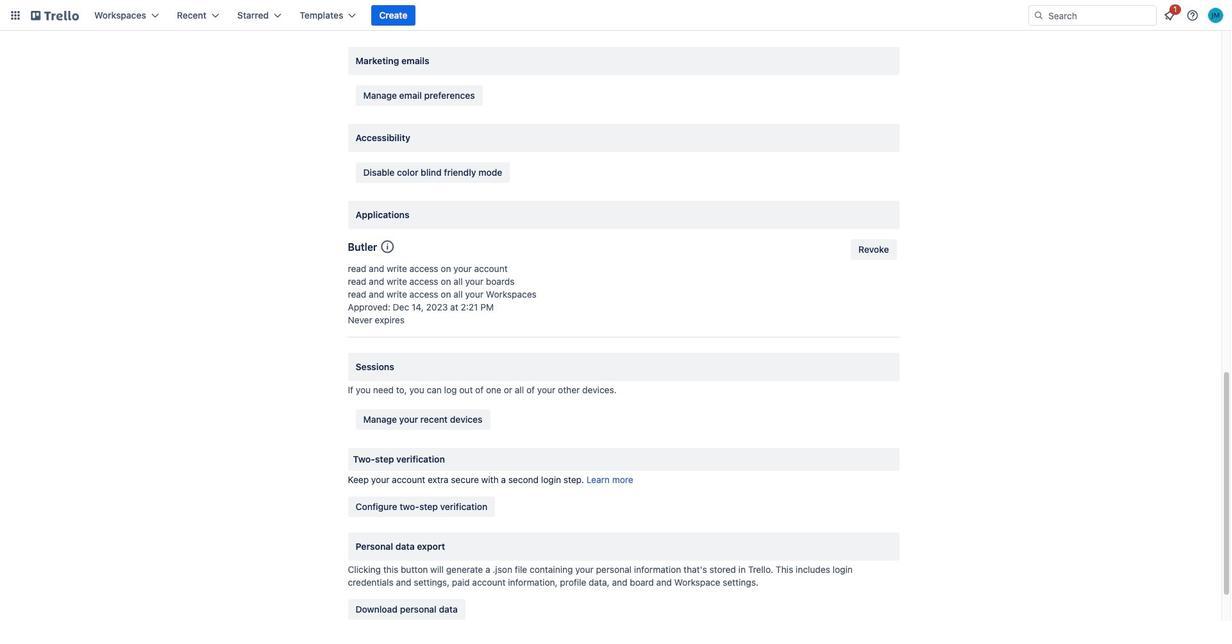 Task type: vqa. For each thing, say whether or not it's contained in the screenshot.
search image
yes



Task type: locate. For each thing, give the bounding box(es) containing it.
None button
[[851, 239, 897, 260]]

search image
[[1034, 10, 1044, 21]]

jeremy miller (jeremymiller198) image
[[1209, 8, 1224, 23]]

open information menu image
[[1187, 9, 1200, 22]]



Task type: describe. For each thing, give the bounding box(es) containing it.
back to home image
[[31, 5, 79, 26]]

1 notification image
[[1163, 8, 1178, 23]]

Search field
[[1029, 5, 1157, 26]]

primary element
[[0, 0, 1232, 31]]



